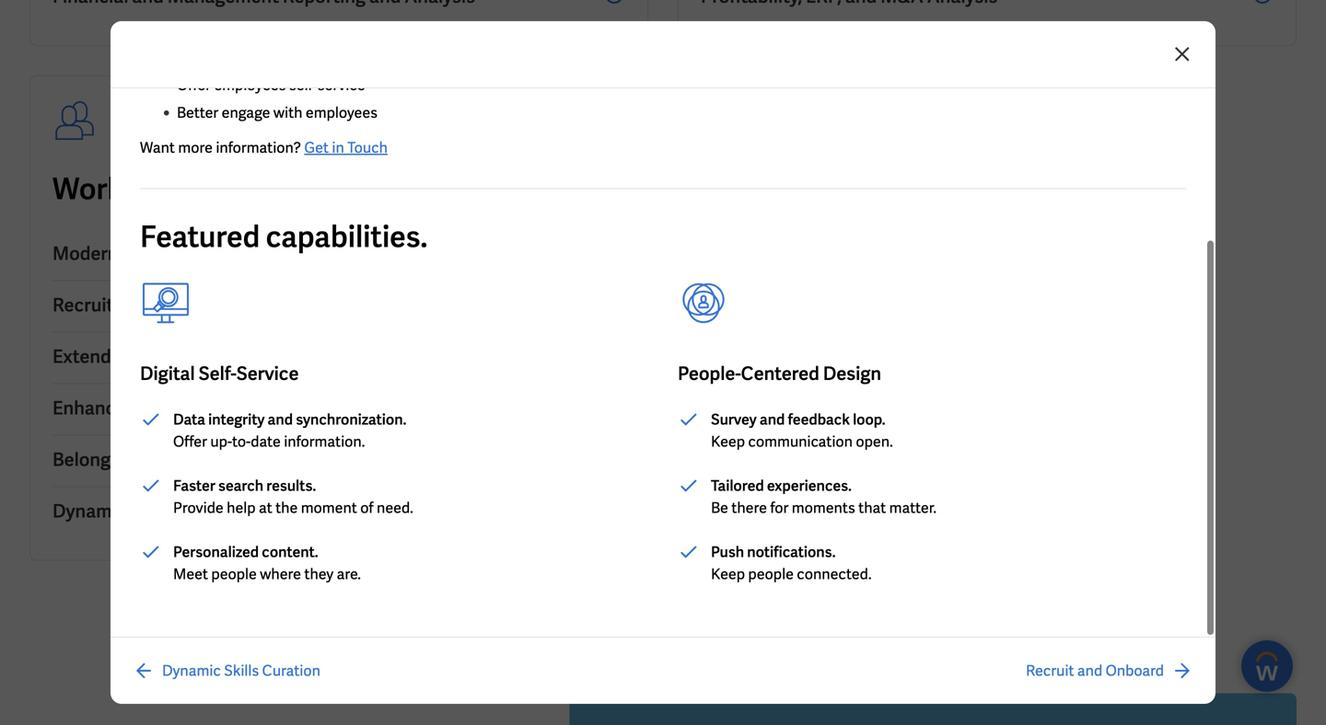 Task type: vqa. For each thing, say whether or not it's contained in the screenshot.
the Meet
yes



Task type: describe. For each thing, give the bounding box(es) containing it.
0 vertical spatial recruit
[[53, 293, 114, 317]]

extended workforce management button
[[53, 333, 625, 385]]

tailored
[[711, 477, 764, 496]]

belonging and diversity button
[[53, 436, 625, 488]]

centered
[[741, 362, 820, 386]]

people-centered design
[[678, 362, 881, 386]]

there
[[732, 499, 767, 518]]

keep inside push notifications. keep people connected.
[[711, 565, 745, 584]]

0 vertical spatial of
[[387, 170, 414, 208]]

to-
[[232, 432, 251, 452]]

0 horizontal spatial recruit and onboard button
[[53, 281, 625, 333]]

extended workforce management
[[53, 345, 339, 369]]

future
[[293, 170, 381, 208]]

more
[[178, 138, 213, 158]]

data
[[173, 410, 205, 430]]

push notifications. keep people connected.
[[711, 543, 872, 584]]

date
[[251, 432, 281, 452]]

get in touch link
[[304, 138, 388, 158]]

with
[[273, 103, 303, 123]]

people for centered
[[748, 565, 794, 584]]

technology
[[420, 170, 573, 208]]

extended
[[53, 345, 132, 369]]

workforce for the future of technology
[[53, 170, 573, 208]]

experience
[[225, 397, 319, 420]]

service for hr
[[185, 242, 247, 266]]

where
[[260, 565, 301, 584]]

recruit and onboard inside featured capabilities. 'dialog'
[[1026, 662, 1164, 681]]

recruit and onboard button inside featured capabilities. 'dialog'
[[1026, 660, 1194, 683]]

self-
[[199, 362, 237, 386]]

0 horizontal spatial for
[[199, 170, 237, 208]]

digital self-service
[[140, 362, 299, 386]]

survey
[[711, 410, 757, 430]]

faster
[[173, 477, 215, 496]]

matter.
[[889, 499, 937, 518]]

personalized
[[173, 543, 259, 562]]

keep inside survey and feedback loop. keep communication open.
[[711, 432, 745, 452]]

information.
[[284, 432, 365, 452]]

faster search results. provide help at the moment of need.
[[173, 477, 413, 518]]

people for self-
[[211, 565, 257, 584]]

delivery
[[251, 242, 319, 266]]

need.
[[377, 499, 413, 518]]

idc infobrief for tech image
[[570, 694, 1297, 726]]

moment
[[301, 499, 357, 518]]

digital
[[140, 362, 195, 386]]

modernized hr service delivery
[[53, 242, 319, 266]]

0 horizontal spatial recruit and onboard
[[53, 293, 226, 317]]

want more information? get in touch
[[140, 138, 388, 158]]

capabilities.
[[266, 218, 428, 256]]

results.
[[266, 477, 316, 496]]

search
[[218, 477, 264, 496]]

engage
[[222, 103, 270, 123]]

dynamic skills curation inside featured capabilities. 'dialog'
[[162, 662, 320, 681]]

notifications.
[[747, 543, 836, 562]]

offer employees self-service better engage with employees
[[177, 76, 378, 123]]

help
[[227, 499, 256, 518]]

offer inside data integrity and synchronization. offer up-to-date information.
[[173, 432, 207, 452]]

feedback
[[788, 410, 850, 430]]

curation inside featured capabilities. 'dialog'
[[262, 662, 320, 681]]

workforce inside button
[[136, 345, 223, 369]]

onboard inside featured capabilities. 'dialog'
[[1106, 662, 1164, 681]]

diversity
[[175, 448, 250, 472]]

connected.
[[797, 565, 872, 584]]

belonging
[[53, 448, 136, 472]]

0 horizontal spatial dynamic
[[53, 500, 126, 524]]

of inside faster search results. provide help at the moment of need.
[[360, 499, 374, 518]]

service
[[317, 76, 365, 95]]

for inside tailored experiences. be there for moments that matter.
[[770, 499, 789, 518]]

0 vertical spatial the
[[242, 170, 287, 208]]

data integrity and synchronization. offer up-to-date information.
[[173, 410, 407, 452]]



Task type: locate. For each thing, give the bounding box(es) containing it.
1 horizontal spatial employees
[[306, 103, 378, 123]]

get
[[304, 138, 329, 158]]

1 horizontal spatial for
[[770, 499, 789, 518]]

employees
[[214, 76, 286, 95], [306, 103, 378, 123]]

1 vertical spatial recruit and onboard button
[[1026, 660, 1194, 683]]

tailored experiences. be there for moments that matter.
[[711, 477, 937, 518]]

0 horizontal spatial people
[[211, 565, 257, 584]]

up-
[[210, 432, 232, 452]]

0 vertical spatial onboard
[[153, 293, 226, 317]]

1 vertical spatial recruit and onboard
[[1026, 662, 1164, 681]]

meet
[[173, 565, 208, 584]]

0 horizontal spatial of
[[360, 499, 374, 518]]

provide
[[173, 499, 224, 518]]

belonging and diversity
[[53, 448, 250, 472]]

service right hr
[[185, 242, 247, 266]]

dynamic
[[53, 500, 126, 524], [162, 662, 221, 681]]

be
[[711, 499, 728, 518]]

open.
[[856, 432, 893, 452]]

0 horizontal spatial recruit
[[53, 293, 114, 317]]

recruit
[[53, 293, 114, 317], [1026, 662, 1074, 681]]

people-
[[678, 362, 741, 386]]

the inside faster search results. provide help at the moment of need.
[[275, 499, 298, 518]]

the
[[242, 170, 287, 208], [275, 499, 298, 518]]

featured
[[140, 218, 260, 256]]

for down more
[[199, 170, 237, 208]]

keep down push
[[711, 565, 745, 584]]

0 vertical spatial dynamic skills curation button
[[53, 488, 625, 538]]

in
[[332, 138, 344, 158]]

0 vertical spatial recruit and onboard button
[[53, 281, 625, 333]]

0 vertical spatial recruit and onboard
[[53, 293, 226, 317]]

communication
[[748, 432, 853, 452]]

people
[[211, 565, 257, 584], [748, 565, 794, 584]]

dynamic skills curation
[[53, 500, 252, 524], [162, 662, 320, 681]]

and inside button
[[140, 448, 172, 472]]

offer
[[177, 76, 211, 95], [173, 432, 207, 452]]

1 people from the left
[[211, 565, 257, 584]]

at
[[259, 499, 272, 518]]

and for belonging and diversity button
[[140, 448, 172, 472]]

0 vertical spatial curation
[[178, 500, 252, 524]]

touch
[[347, 138, 388, 158]]

loop.
[[853, 410, 886, 430]]

modernized
[[53, 242, 152, 266]]

featured capabilities.
[[140, 218, 428, 256]]

design
[[823, 362, 881, 386]]

of down touch
[[387, 170, 414, 208]]

2 keep from the top
[[711, 565, 745, 584]]

content.
[[262, 543, 318, 562]]

modernized hr service delivery button
[[53, 230, 625, 281]]

recruit and onboard button
[[53, 281, 625, 333], [1026, 660, 1194, 683]]

experiences.
[[767, 477, 852, 496]]

service
[[185, 242, 247, 266], [236, 362, 299, 386]]

0 horizontal spatial curation
[[178, 500, 252, 524]]

0 vertical spatial offer
[[177, 76, 211, 95]]

that
[[859, 499, 886, 518]]

personalized content. meet people where they are.
[[173, 543, 361, 584]]

of
[[387, 170, 414, 208], [360, 499, 374, 518]]

information?
[[216, 138, 301, 158]]

the right at
[[275, 499, 298, 518]]

people inside push notifications. keep people connected.
[[748, 565, 794, 584]]

dynamic inside featured capabilities. 'dialog'
[[162, 662, 221, 681]]

1 vertical spatial skills
[[224, 662, 259, 681]]

1 vertical spatial offer
[[173, 432, 207, 452]]

0 horizontal spatial onboard
[[153, 293, 226, 317]]

1 horizontal spatial recruit
[[1026, 662, 1074, 681]]

enhanced employee experience
[[53, 397, 319, 420]]

workforce down want
[[53, 170, 193, 208]]

1 vertical spatial service
[[236, 362, 299, 386]]

enhanced
[[53, 397, 136, 420]]

and inside survey and feedback loop. keep communication open.
[[760, 410, 785, 430]]

synchronization.
[[296, 410, 407, 430]]

want
[[140, 138, 175, 158]]

recruit and onboard
[[53, 293, 226, 317], [1026, 662, 1164, 681]]

are.
[[337, 565, 361, 584]]

onboard
[[153, 293, 226, 317], [1106, 662, 1164, 681]]

push
[[711, 543, 744, 562]]

people inside personalized content. meet people where they are.
[[211, 565, 257, 584]]

people down notifications. on the right
[[748, 565, 794, 584]]

and for leftmost recruit and onboard button
[[117, 293, 149, 317]]

management
[[227, 345, 339, 369]]

employees up engage
[[214, 76, 286, 95]]

survey and feedback loop. keep communication open.
[[711, 410, 893, 452]]

people down personalized
[[211, 565, 257, 584]]

and for recruit and onboard button within featured capabilities. 'dialog'
[[1078, 662, 1103, 681]]

0 vertical spatial skills
[[130, 500, 175, 524]]

0 vertical spatial dynamic skills curation
[[53, 500, 252, 524]]

2 people from the left
[[748, 565, 794, 584]]

enhanced employee experience button
[[53, 385, 625, 436]]

dynamic skills curation button inside featured capabilities. 'dialog'
[[133, 660, 320, 683]]

1 vertical spatial recruit
[[1026, 662, 1074, 681]]

1 keep from the top
[[711, 432, 745, 452]]

workforce up employee
[[136, 345, 223, 369]]

better
[[177, 103, 219, 123]]

0 horizontal spatial employees
[[214, 76, 286, 95]]

0 vertical spatial for
[[199, 170, 237, 208]]

1 vertical spatial keep
[[711, 565, 745, 584]]

0 vertical spatial keep
[[711, 432, 745, 452]]

0 vertical spatial dynamic
[[53, 500, 126, 524]]

employees down service
[[306, 103, 378, 123]]

1 vertical spatial of
[[360, 499, 374, 518]]

0 vertical spatial service
[[185, 242, 247, 266]]

recruit inside featured capabilities. 'dialog'
[[1026, 662, 1074, 681]]

1 horizontal spatial dynamic
[[162, 662, 221, 681]]

1 vertical spatial curation
[[262, 662, 320, 681]]

1 horizontal spatial recruit and onboard
[[1026, 662, 1164, 681]]

and
[[117, 293, 149, 317], [268, 410, 293, 430], [760, 410, 785, 430], [140, 448, 172, 472], [1078, 662, 1103, 681]]

employee
[[140, 397, 222, 420]]

1 horizontal spatial onboard
[[1106, 662, 1164, 681]]

offer up better
[[177, 76, 211, 95]]

self-
[[289, 76, 317, 95]]

1 vertical spatial for
[[770, 499, 789, 518]]

moments
[[792, 499, 855, 518]]

1 horizontal spatial curation
[[262, 662, 320, 681]]

service inside featured capabilities. 'dialog'
[[236, 362, 299, 386]]

1 horizontal spatial people
[[748, 565, 794, 584]]

curation
[[178, 500, 252, 524], [262, 662, 320, 681]]

integrity
[[208, 410, 265, 430]]

0 vertical spatial employees
[[214, 76, 286, 95]]

workforce
[[53, 170, 193, 208], [136, 345, 223, 369]]

1 vertical spatial onboard
[[1106, 662, 1164, 681]]

the down want more information? get in touch
[[242, 170, 287, 208]]

offer inside the offer employees self-service better engage with employees
[[177, 76, 211, 95]]

service up experience
[[236, 362, 299, 386]]

1 vertical spatial dynamic
[[162, 662, 221, 681]]

skills inside featured capabilities. 'dialog'
[[224, 662, 259, 681]]

service for self-
[[236, 362, 299, 386]]

1 vertical spatial dynamic skills curation
[[162, 662, 320, 681]]

for right there
[[770, 499, 789, 518]]

1 horizontal spatial of
[[387, 170, 414, 208]]

1 vertical spatial the
[[275, 499, 298, 518]]

1 vertical spatial workforce
[[136, 345, 223, 369]]

keep
[[711, 432, 745, 452], [711, 565, 745, 584]]

1 vertical spatial dynamic skills curation button
[[133, 660, 320, 683]]

1 vertical spatial employees
[[306, 103, 378, 123]]

hr
[[156, 242, 181, 266]]

1 horizontal spatial skills
[[224, 662, 259, 681]]

keep down survey
[[711, 432, 745, 452]]

service inside button
[[185, 242, 247, 266]]

skills
[[130, 500, 175, 524], [224, 662, 259, 681]]

and inside data integrity and synchronization. offer up-to-date information.
[[268, 410, 293, 430]]

offer down the data
[[173, 432, 207, 452]]

0 vertical spatial workforce
[[53, 170, 193, 208]]

of left need.
[[360, 499, 374, 518]]

featured capabilities. dialog
[[0, 0, 1326, 726]]

0 horizontal spatial skills
[[130, 500, 175, 524]]

they
[[304, 565, 334, 584]]

1 horizontal spatial recruit and onboard button
[[1026, 660, 1194, 683]]



